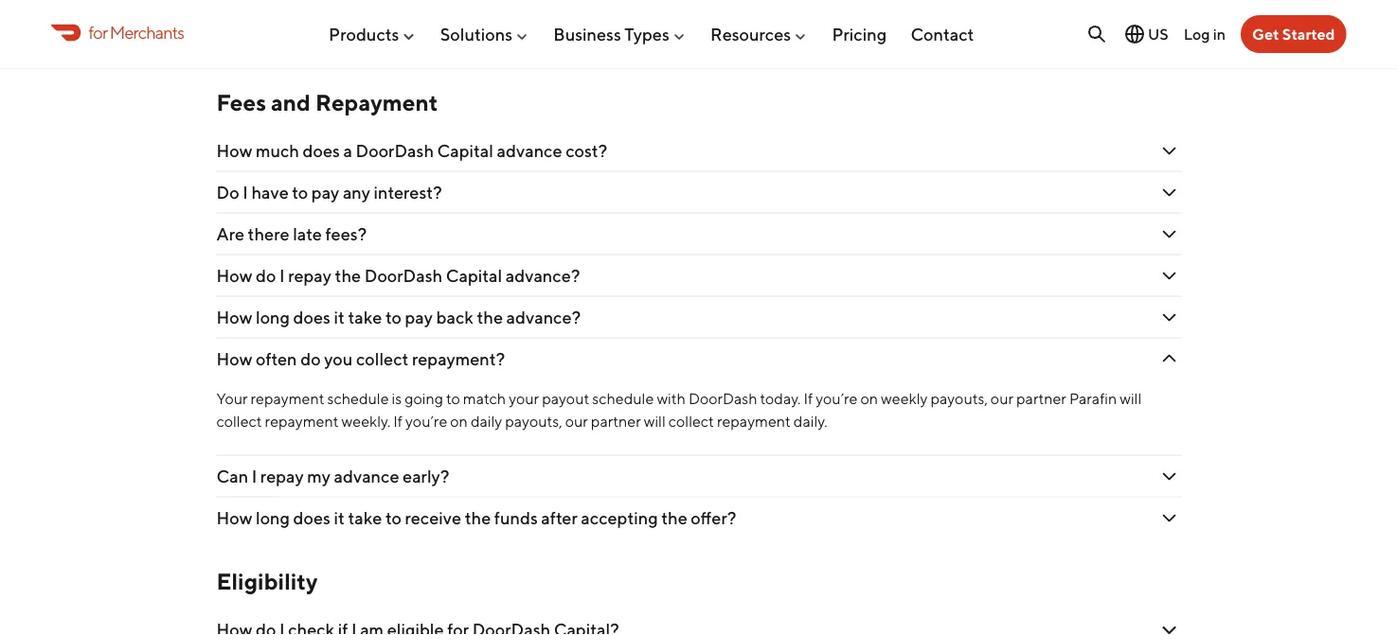 Task type: locate. For each thing, give the bounding box(es) containing it.
chevron down button
[[216, 611, 1181, 636]]

how long does it take to pay back the advance?
[[216, 308, 581, 328]]

collect right you
[[356, 349, 409, 370]]

is left going
[[392, 390, 402, 408]]

our
[[991, 390, 1014, 408], [565, 413, 588, 431]]

i right can
[[252, 467, 257, 487]]

repayment up my
[[265, 413, 339, 431]]

1 take from the top
[[348, 308, 382, 328]]

to
[[292, 183, 308, 203], [386, 308, 402, 328], [446, 390, 460, 408], [386, 508, 402, 529]]

2 vertical spatial does
[[293, 508, 331, 529]]

long
[[256, 308, 290, 328], [256, 508, 290, 529]]

contact
[[911, 24, 974, 44]]

i
[[243, 183, 248, 203], [279, 266, 285, 286], [252, 467, 257, 487]]

4 how from the top
[[216, 349, 252, 370]]

you're down going
[[406, 413, 447, 431]]

to inside your repayment schedule is going to match your payout schedule with doordash today. if you're on weekly payouts, our partner parafin will collect repayment weekly. if you're on daily payouts, our partner will collect repayment daily.
[[446, 390, 460, 408]]

cost?
[[566, 141, 608, 161]]

to right the have
[[292, 183, 308, 203]]

1 horizontal spatial collect
[[356, 349, 409, 370]]

do down there
[[256, 266, 276, 286]]

0 horizontal spatial our
[[565, 413, 588, 431]]

pay left back
[[405, 308, 433, 328]]

1 chevron down image from the top
[[1158, 28, 1181, 50]]

2 vertical spatial chevron down image
[[1158, 265, 1181, 288]]

repayment
[[251, 390, 324, 408], [265, 413, 339, 431], [717, 413, 791, 431]]

long up the eligibility
[[256, 508, 290, 529]]

1 horizontal spatial payouts,
[[931, 390, 988, 408]]

on left weekly
[[861, 390, 878, 408]]

after
[[541, 508, 578, 529]]

0 vertical spatial is
[[264, 28, 275, 49]]

0 vertical spatial does
[[303, 141, 340, 161]]

0 vertical spatial if
[[804, 390, 813, 408]]

payout
[[542, 390, 590, 408]]

are there late fees?
[[216, 224, 370, 245]]

the down fees?
[[335, 266, 361, 286]]

0 vertical spatial advance
[[497, 141, 562, 161]]

does for how long does it take to pay back the advance?
[[293, 308, 331, 328]]

advance right my
[[334, 467, 399, 487]]

capital
[[437, 141, 494, 161], [446, 266, 502, 286]]

repayment?
[[412, 349, 505, 370]]

1 vertical spatial pay
[[405, 308, 433, 328]]

1 vertical spatial does
[[293, 308, 331, 328]]

4 chevron down image from the top
[[1158, 348, 1181, 371]]

if
[[804, 390, 813, 408], [393, 413, 403, 431]]

1 vertical spatial take
[[348, 508, 382, 529]]

2 vertical spatial doordash
[[689, 390, 758, 408]]

it for receive
[[334, 508, 345, 529]]

2 schedule from the left
[[592, 390, 654, 408]]

how
[[216, 141, 252, 161], [216, 266, 252, 286], [216, 308, 252, 328], [216, 349, 252, 370], [216, 508, 252, 529]]

chevron down image
[[1158, 28, 1181, 50], [1158, 182, 1181, 204], [1158, 265, 1181, 288]]

much
[[256, 141, 299, 161]]

merchants
[[110, 22, 184, 42]]

chevron down image for how often do you collect repayment?
[[1158, 348, 1181, 371]]

parafin?
[[279, 28, 343, 49]]

1 horizontal spatial advance
[[497, 141, 562, 161]]

1 horizontal spatial do
[[300, 349, 321, 370]]

does
[[303, 141, 340, 161], [293, 308, 331, 328], [293, 508, 331, 529]]

how often do you collect repayment?
[[216, 349, 509, 370]]

2 how from the top
[[216, 266, 252, 286]]

2 chevron down image from the top
[[1158, 223, 1181, 246]]

does down my
[[293, 508, 331, 529]]

take down 'can i repay my advance early?'
[[348, 508, 382, 529]]

pricing link
[[832, 16, 887, 52]]

doordash up the interest?
[[356, 141, 434, 161]]

to right going
[[446, 390, 460, 408]]

pricing
[[832, 24, 887, 44]]

1 vertical spatial chevron down image
[[1158, 182, 1181, 204]]

advance
[[497, 141, 562, 161], [334, 467, 399, 487]]

1 vertical spatial long
[[256, 508, 290, 529]]

it up you
[[334, 308, 345, 328]]

you're up daily.
[[816, 390, 858, 408]]

if up daily.
[[804, 390, 813, 408]]

our down payout
[[565, 413, 588, 431]]

0 horizontal spatial you're
[[406, 413, 447, 431]]

solutions link
[[440, 16, 530, 52]]

if right weekly.
[[393, 413, 403, 431]]

in
[[1213, 25, 1226, 43]]

payouts,
[[931, 390, 988, 408], [505, 413, 562, 431]]

1 horizontal spatial on
[[861, 390, 878, 408]]

do
[[256, 266, 276, 286], [300, 349, 321, 370]]

0 horizontal spatial payouts,
[[505, 413, 562, 431]]

started
[[1283, 25, 1335, 43]]

take up how often do you collect repayment?
[[348, 308, 382, 328]]

capital up back
[[446, 266, 502, 286]]

does up you
[[293, 308, 331, 328]]

repay down late
[[288, 266, 332, 286]]

1 vertical spatial it
[[334, 508, 345, 529]]

1 horizontal spatial i
[[252, 467, 257, 487]]

have
[[251, 183, 289, 203]]

1 vertical spatial i
[[279, 266, 285, 286]]

0 horizontal spatial if
[[393, 413, 403, 431]]

i for repay
[[252, 467, 257, 487]]

1 how from the top
[[216, 141, 252, 161]]

1 horizontal spatial will
[[1120, 390, 1142, 408]]

is right what
[[264, 28, 275, 49]]

capital up the interest?
[[437, 141, 494, 161]]

take for pay
[[348, 308, 382, 328]]

pay left any
[[312, 183, 339, 203]]

does left a
[[303, 141, 340, 161]]

and
[[271, 89, 311, 116]]

0 horizontal spatial on
[[450, 413, 468, 431]]

payouts, right weekly
[[931, 390, 988, 408]]

0 horizontal spatial i
[[243, 183, 248, 203]]

advance left cost?
[[497, 141, 562, 161]]

2 take from the top
[[348, 508, 382, 529]]

often
[[256, 349, 297, 370]]

3 chevron down image from the top
[[1158, 307, 1181, 329]]

our left parafin
[[991, 390, 1014, 408]]

0 vertical spatial i
[[243, 183, 248, 203]]

doordash right with
[[689, 390, 758, 408]]

5 chevron down image from the top
[[1158, 466, 1181, 489]]

1 chevron down image from the top
[[1158, 140, 1181, 163]]

take
[[348, 308, 382, 328], [348, 508, 382, 529]]

will down with
[[644, 413, 666, 431]]

is
[[264, 28, 275, 49], [392, 390, 402, 408]]

repayment down today.
[[717, 413, 791, 431]]

the right back
[[477, 308, 503, 328]]

collect down with
[[669, 413, 714, 431]]

globe line image
[[1124, 23, 1146, 45]]

0 horizontal spatial will
[[644, 413, 666, 431]]

1 it from the top
[[334, 308, 345, 328]]

2 horizontal spatial i
[[279, 266, 285, 286]]

it
[[334, 308, 345, 328], [334, 508, 345, 529]]

7 chevron down image from the top
[[1158, 620, 1181, 636]]

partner
[[1017, 390, 1067, 408], [591, 413, 641, 431]]

0 vertical spatial chevron down image
[[1158, 28, 1181, 50]]

how for how long does it take to pay back the advance?
[[216, 308, 252, 328]]

collect down your
[[216, 413, 262, 431]]

doordash
[[356, 141, 434, 161], [365, 266, 443, 286], [689, 390, 758, 408]]

1 horizontal spatial is
[[392, 390, 402, 408]]

0 horizontal spatial is
[[264, 28, 275, 49]]

today.
[[760, 390, 801, 408]]

0 vertical spatial long
[[256, 308, 290, 328]]

3 chevron down image from the top
[[1158, 265, 1181, 288]]

on
[[861, 390, 878, 408], [450, 413, 468, 431]]

payouts, down your
[[505, 413, 562, 431]]

schedule
[[327, 390, 389, 408], [592, 390, 654, 408]]

will
[[1120, 390, 1142, 408], [644, 413, 666, 431]]

solutions
[[440, 24, 513, 44]]

0 vertical spatial do
[[256, 266, 276, 286]]

doordash up how long does it take to pay back the advance?
[[365, 266, 443, 286]]

for merchants
[[89, 22, 184, 42]]

1 vertical spatial advance
[[334, 467, 399, 487]]

0 horizontal spatial advance
[[334, 467, 399, 487]]

doordash inside your repayment schedule is going to match your payout schedule with doordash today. if you're on weekly payouts, our partner parafin will collect repayment weekly. if you're on daily payouts, our partner will collect repayment daily.
[[689, 390, 758, 408]]

1 vertical spatial payouts,
[[505, 413, 562, 431]]

0 horizontal spatial schedule
[[327, 390, 389, 408]]

log in link
[[1184, 25, 1226, 43]]

long up the often
[[256, 308, 290, 328]]

5 how from the top
[[216, 508, 252, 529]]

1 vertical spatial capital
[[446, 266, 502, 286]]

6 chevron down image from the top
[[1158, 507, 1181, 530]]

chevron down image
[[1158, 140, 1181, 163], [1158, 223, 1181, 246], [1158, 307, 1181, 329], [1158, 348, 1181, 371], [1158, 466, 1181, 489], [1158, 507, 1181, 530], [1158, 620, 1181, 636]]

0 vertical spatial payouts,
[[931, 390, 988, 408]]

do left you
[[300, 349, 321, 370]]

1 horizontal spatial schedule
[[592, 390, 654, 408]]

get started
[[1252, 25, 1335, 43]]

repay
[[288, 266, 332, 286], [260, 467, 304, 487]]

0 vertical spatial pay
[[312, 183, 339, 203]]

the
[[335, 266, 361, 286], [477, 308, 503, 328], [465, 508, 491, 529], [661, 508, 688, 529]]

0 horizontal spatial partner
[[591, 413, 641, 431]]

what
[[216, 28, 260, 49]]

2 chevron down image from the top
[[1158, 182, 1181, 204]]

1 vertical spatial our
[[565, 413, 588, 431]]

1 horizontal spatial pay
[[405, 308, 433, 328]]

schedule left with
[[592, 390, 654, 408]]

collect
[[356, 349, 409, 370], [216, 413, 262, 431], [669, 413, 714, 431]]

3 how from the top
[[216, 308, 252, 328]]

business
[[554, 24, 621, 44]]

long for how long does it take to pay back the advance?
[[256, 308, 290, 328]]

daily.
[[794, 413, 828, 431]]

repay left my
[[260, 467, 304, 487]]

fees
[[216, 89, 266, 116]]

2 long from the top
[[256, 508, 290, 529]]

0 vertical spatial repay
[[288, 266, 332, 286]]

chevron down image inside button
[[1158, 620, 1181, 636]]

2 it from the top
[[334, 508, 345, 529]]

chevron down image for are there late fees?
[[1158, 223, 1181, 246]]

your
[[509, 390, 539, 408]]

parafin
[[1070, 390, 1117, 408]]

do i have to pay any interest?
[[216, 183, 442, 203]]

it down 'can i repay my advance early?'
[[334, 508, 345, 529]]

advance?
[[506, 266, 580, 286], [506, 308, 581, 328]]

chevron down image for how long does it take to pay back the advance?
[[1158, 307, 1181, 329]]

log in
[[1184, 25, 1226, 43]]

1 horizontal spatial our
[[991, 390, 1014, 408]]

0 vertical spatial take
[[348, 308, 382, 328]]

pay
[[312, 183, 339, 203], [405, 308, 433, 328]]

0 vertical spatial it
[[334, 308, 345, 328]]

on left daily
[[450, 413, 468, 431]]

1 horizontal spatial you're
[[816, 390, 858, 408]]

to left receive
[[386, 508, 402, 529]]

late
[[293, 224, 322, 245]]

the left offer?
[[661, 508, 688, 529]]

how for how do i repay the doordash capital advance?
[[216, 266, 252, 286]]

you're
[[816, 390, 858, 408], [406, 413, 447, 431]]

will right parafin
[[1120, 390, 1142, 408]]

0 vertical spatial partner
[[1017, 390, 1067, 408]]

i down are there late fees?
[[279, 266, 285, 286]]

accepting
[[581, 508, 658, 529]]

to for match
[[446, 390, 460, 408]]

1 vertical spatial if
[[393, 413, 403, 431]]

any
[[343, 183, 370, 203]]

1 vertical spatial on
[[450, 413, 468, 431]]

schedule up weekly.
[[327, 390, 389, 408]]

i for have
[[243, 183, 248, 203]]

1 vertical spatial is
[[392, 390, 402, 408]]

your
[[216, 390, 248, 408]]

to down 'how do i repay the doordash capital advance?'
[[386, 308, 402, 328]]

funds
[[494, 508, 538, 529]]

1 long from the top
[[256, 308, 290, 328]]

i right do
[[243, 183, 248, 203]]

for
[[89, 22, 107, 42]]

can i repay my advance early?
[[216, 467, 449, 487]]

2 vertical spatial i
[[252, 467, 257, 487]]



Task type: vqa. For each thing, say whether or not it's contained in the screenshot.
'BUSINESSES RECEIVE A NOTIFICATION WHEN A CUSTOMER HAS PLACED AN ORDER. YOU'LL HAVE THE OPPORTUNITY TO ACCEPT THE ORDER AND CONFIRM THE ESTIMATED PREP AND DELIVERY TIME ON THE TABLET. THEN, SIMPLY PREPARE THE ORDER AND HAND IT OFF TO A DASHER FOR DELIVERY.' at the top of the page
no



Task type: describe. For each thing, give the bounding box(es) containing it.
0 vertical spatial you're
[[816, 390, 858, 408]]

chevron down image for interest?
[[1158, 182, 1181, 204]]

1 schedule from the left
[[327, 390, 389, 408]]

0 vertical spatial will
[[1120, 390, 1142, 408]]

products
[[329, 24, 399, 44]]

you
[[324, 349, 353, 370]]

contact link
[[911, 16, 974, 52]]

repayment
[[315, 89, 438, 116]]

to for receive
[[386, 508, 402, 529]]

offer?
[[691, 508, 736, 529]]

chevron down image for how long does it take to receive the funds after accepting the offer?
[[1158, 507, 1181, 530]]

there
[[248, 224, 289, 245]]

products link
[[329, 16, 416, 52]]

my
[[307, 467, 331, 487]]

early?
[[403, 467, 449, 487]]

1 horizontal spatial partner
[[1017, 390, 1067, 408]]

0 horizontal spatial do
[[256, 266, 276, 286]]

are
[[216, 224, 244, 245]]

business types link
[[554, 16, 687, 52]]

a
[[343, 141, 352, 161]]

can
[[216, 467, 248, 487]]

back
[[436, 308, 474, 328]]

match
[[463, 390, 506, 408]]

does for how much does a doordash capital advance cost?
[[303, 141, 340, 161]]

the left funds
[[465, 508, 491, 529]]

do
[[216, 183, 239, 203]]

0 vertical spatial on
[[861, 390, 878, 408]]

how for how long does it take to receive the funds after accepting the offer?
[[216, 508, 252, 529]]

0 vertical spatial our
[[991, 390, 1014, 408]]

long for how long does it take to receive the funds after accepting the offer?
[[256, 508, 290, 529]]

0 vertical spatial doordash
[[356, 141, 434, 161]]

chevron down image for capital
[[1158, 265, 1181, 288]]

how long does it take to receive the funds after accepting the offer?
[[216, 508, 736, 529]]

0 horizontal spatial pay
[[312, 183, 339, 203]]

business types
[[554, 24, 670, 44]]

chevron down image for can i repay my advance early?
[[1158, 466, 1181, 489]]

it for pay
[[334, 308, 345, 328]]

daily
[[471, 413, 502, 431]]

fees and repayment
[[216, 89, 438, 116]]

resources
[[711, 24, 791, 44]]

how for how often do you collect repayment?
[[216, 349, 252, 370]]

get
[[1252, 25, 1280, 43]]

going
[[405, 390, 443, 408]]

repayment down the often
[[251, 390, 324, 408]]

1 vertical spatial repay
[[260, 467, 304, 487]]

eligibility
[[216, 569, 318, 596]]

fees?
[[325, 224, 367, 245]]

log
[[1184, 25, 1210, 43]]

1 vertical spatial you're
[[406, 413, 447, 431]]

1 vertical spatial partner
[[591, 413, 641, 431]]

1 horizontal spatial if
[[804, 390, 813, 408]]

what is parafin?
[[216, 28, 343, 49]]

how much does a doordash capital advance cost?
[[216, 141, 608, 161]]

0 vertical spatial capital
[[437, 141, 494, 161]]

1 vertical spatial will
[[644, 413, 666, 431]]

does for how long does it take to receive the funds after accepting the offer?
[[293, 508, 331, 529]]

1 vertical spatial doordash
[[365, 266, 443, 286]]

0 vertical spatial advance?
[[506, 266, 580, 286]]

your repayment schedule is going to match your payout schedule with doordash today. if you're on weekly payouts, our partner parafin will collect repayment weekly. if you're on daily payouts, our partner will collect repayment daily.
[[216, 390, 1142, 431]]

how for how much does a doordash capital advance cost?
[[216, 141, 252, 161]]

2 horizontal spatial collect
[[669, 413, 714, 431]]

take for receive
[[348, 508, 382, 529]]

for merchants link
[[51, 20, 184, 45]]

weekly.
[[342, 413, 391, 431]]

get started button
[[1241, 15, 1347, 53]]

chevron down image for how much does a doordash capital advance cost?
[[1158, 140, 1181, 163]]

resources link
[[711, 16, 808, 52]]

types
[[625, 24, 670, 44]]

weekly
[[881, 390, 928, 408]]

1 vertical spatial advance?
[[506, 308, 581, 328]]

to for pay
[[386, 308, 402, 328]]

how do i repay the doordash capital advance?
[[216, 266, 580, 286]]

receive
[[405, 508, 461, 529]]

is inside your repayment schedule is going to match your payout schedule with doordash today. if you're on weekly payouts, our partner parafin will collect repayment weekly. if you're on daily payouts, our partner will collect repayment daily.
[[392, 390, 402, 408]]

1 vertical spatial do
[[300, 349, 321, 370]]

with
[[657, 390, 686, 408]]

interest?
[[374, 183, 442, 203]]

0 horizontal spatial collect
[[216, 413, 262, 431]]

us
[[1148, 25, 1169, 43]]



